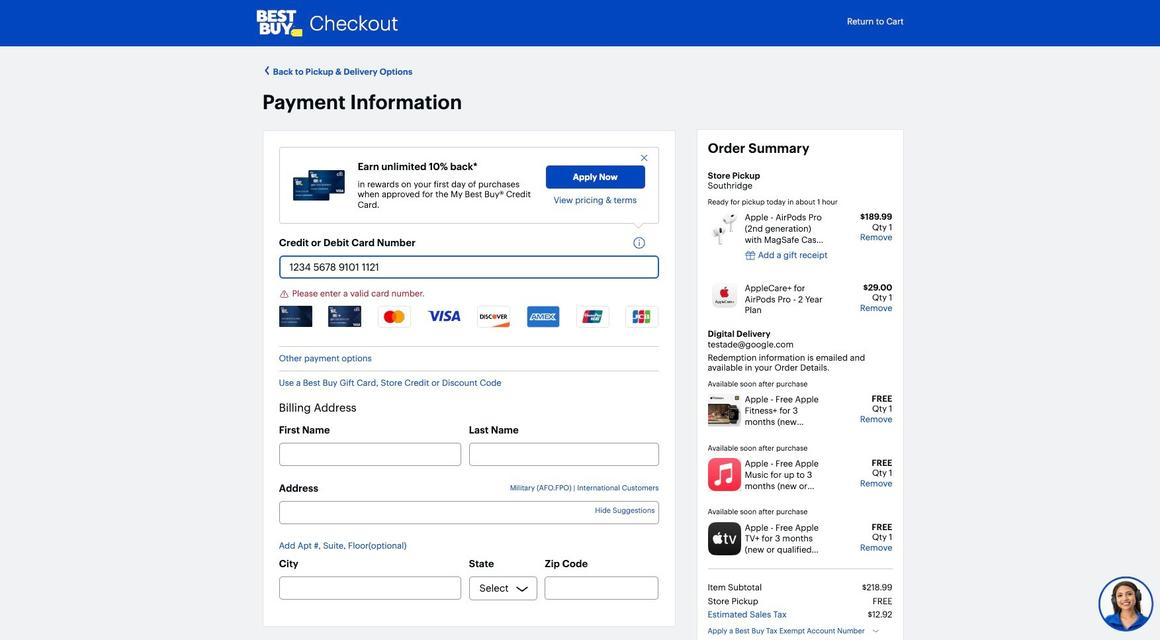 Task type: describe. For each thing, give the bounding box(es) containing it.
error image
[[279, 289, 289, 299]]

1 my best buy card image from the left
[[279, 306, 312, 327]]

mastercard image
[[378, 306, 411, 328]]

union pay image
[[576, 306, 609, 328]]

2 my best buy card image from the left
[[329, 306, 362, 327]]

amex image
[[527, 306, 560, 328]]

close image
[[639, 153, 649, 163]]

discover image
[[477, 306, 510, 328]]

best buy help human beacon image
[[1098, 575, 1154, 632]]



Task type: locate. For each thing, give the bounding box(es) containing it.
my best buy card image
[[279, 306, 312, 327], [329, 306, 362, 327]]

None field
[[279, 501, 659, 525]]

list
[[279, 306, 659, 340]]

1 horizontal spatial my best buy card image
[[329, 306, 362, 327]]

0 horizontal spatial my best buy card image
[[279, 306, 312, 327]]

jcb image
[[626, 306, 659, 328]]

information image
[[632, 237, 652, 250]]

my best buy credit card image
[[293, 170, 345, 200]]

visa image
[[428, 306, 461, 323]]

my best buy card image down error icon
[[279, 306, 312, 327]]

None text field
[[279, 443, 461, 466], [469, 443, 659, 466], [279, 577, 461, 600], [545, 577, 659, 600], [279, 443, 461, 466], [469, 443, 659, 466], [279, 577, 461, 600], [545, 577, 659, 600]]

my best buy card image left mastercard image
[[329, 306, 362, 327]]

None text field
[[279, 256, 659, 279]]



